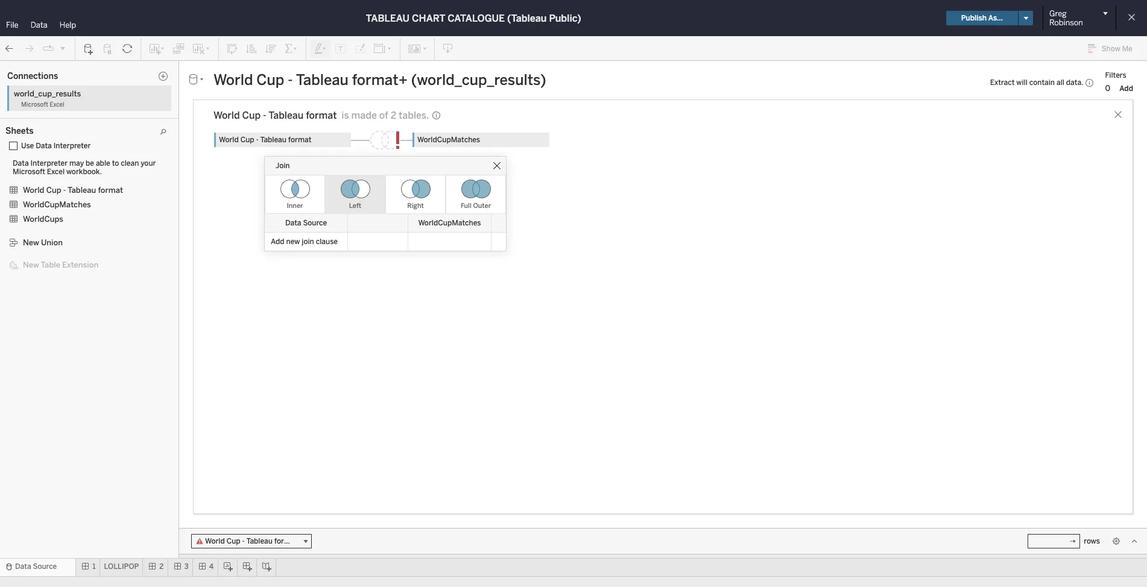 Task type: locate. For each thing, give the bounding box(es) containing it.
swap rows and columns image
[[226, 43, 238, 55]]

clause
[[316, 238, 338, 246]]

1 horizontal spatial data source
[[285, 219, 327, 227]]

cup up away team
[[53, 173, 67, 181]]

world cup - tableau format is made of 2 tables.
[[214, 110, 429, 121]]

microsoft
[[21, 101, 48, 109], [13, 168, 45, 176]]

list box
[[265, 175, 506, 214]]

connections
[[7, 71, 58, 81]]

1 vertical spatial worldcupmatches
[[418, 219, 481, 227]]

format down to
[[101, 173, 125, 181]]

outer
[[473, 202, 491, 210]]

None text field
[[209, 71, 980, 89], [1028, 535, 1081, 549], [209, 71, 980, 89], [1028, 535, 1081, 549]]

pause auto updates image
[[102, 43, 114, 55]]

world_cup_results microsoft excel
[[14, 89, 81, 109]]

tableau down workbook.
[[68, 186, 96, 195]]

right
[[407, 202, 424, 210]]

0 vertical spatial new
[[23, 238, 39, 247]]

1 vertical spatial interpreter
[[30, 159, 68, 168]]

microsoft up the sheet1
[[21, 101, 48, 109]]

full
[[461, 202, 472, 210]]

world cup - tableau format
[[31, 173, 125, 181], [23, 186, 123, 195]]

1 vertical spatial excel
[[47, 168, 65, 176]]

interpreter down use data interpreter at top
[[30, 159, 68, 168]]

add for add
[[1120, 84, 1134, 93]]

0 vertical spatial excel
[[50, 101, 64, 109]]

format up (worldcupmatches)
[[98, 186, 123, 195]]

cup up city
[[46, 186, 61, 195]]

worldcupmatches
[[23, 200, 91, 209], [418, 219, 481, 227]]

0 vertical spatial world
[[214, 110, 240, 121]]

source up join
[[303, 219, 327, 227]]

country (worldcupmatches)
[[36, 211, 134, 219]]

new
[[23, 238, 39, 247], [23, 261, 39, 270]]

extension
[[62, 261, 98, 270]]

world cup - tableau format down may
[[31, 173, 125, 181]]

population
[[15, 84, 52, 92]]

0 vertical spatial format
[[306, 110, 337, 121]]

help
[[60, 21, 76, 30]]

interpreter inside data interpreter may be able to clean your microsoft excel workbook.
[[30, 159, 68, 168]]

country
[[36, 211, 64, 219], [42, 559, 69, 568]]

made
[[352, 110, 377, 121]]

chart
[[412, 12, 445, 24]]

sum(sales)
[[297, 65, 337, 74], [390, 65, 429, 74], [144, 268, 184, 276], [144, 288, 184, 296]]

tableau down be
[[73, 173, 99, 181]]

show labels image
[[335, 43, 347, 55]]

join
[[302, 238, 314, 246]]

join
[[276, 162, 290, 170]]

1 horizontal spatial add
[[1120, 84, 1134, 93]]

replay animation image
[[59, 44, 66, 52]]

replay animation image
[[42, 43, 54, 55]]

world cup - tableau format down workbook.
[[23, 186, 123, 195]]

region
[[297, 86, 320, 94]]

1 vertical spatial country
[[42, 559, 69, 568]]

sum(sales) (2)
[[144, 288, 196, 296]]

1 vertical spatial add
[[271, 238, 285, 246]]

format left is
[[306, 110, 337, 121]]

data inside data interpreter may be able to clean your microsoft excel workbook.
[[13, 159, 29, 168]]

add inside button
[[1120, 84, 1134, 93]]

columns
[[250, 65, 280, 73]]

source left 1
[[33, 563, 57, 571]]

0 vertical spatial tableau
[[269, 110, 304, 121]]

superstore
[[75, 71, 113, 80]]

add
[[1120, 84, 1134, 93], [271, 238, 285, 246]]

0 horizontal spatial add
[[271, 238, 285, 246]]

1 vertical spatial new
[[23, 261, 39, 270]]

tooltip
[[167, 234, 189, 241]]

1 horizontal spatial 2
[[391, 110, 397, 121]]

0 vertical spatial microsoft
[[21, 101, 48, 109]]

left
[[349, 202, 362, 210]]

rows
[[250, 85, 268, 94]]

2 vertical spatial cup
[[46, 186, 61, 195]]

data inside join dialog
[[285, 219, 301, 227]]

microsoft inside data interpreter may be able to clean your microsoft excel workbook.
[[13, 168, 45, 176]]

country up the date
[[36, 211, 64, 219]]

new table extension
[[23, 261, 98, 270]]

worldcupmatches down away team
[[23, 200, 91, 209]]

1 vertical spatial 2
[[160, 563, 164, 571]]

2
[[391, 110, 397, 121], [160, 563, 164, 571]]

excel inside world_cup_results microsoft excel
[[50, 101, 64, 109]]

2 new from the top
[[23, 261, 39, 270]]

fit image
[[374, 43, 393, 55]]

full outer
[[461, 202, 491, 210]]

source inside join dialog
[[303, 219, 327, 227]]

1 horizontal spatial worldcupmatches
[[418, 219, 481, 227]]

add down filters
[[1120, 84, 1134, 93]]

add left 'new'
[[271, 238, 285, 246]]

1 new from the top
[[23, 238, 39, 247]]

sort descending image
[[265, 43, 277, 55]]

interpreter up may
[[54, 142, 91, 150]]

sum(sales) up sum(sales) (2)
[[144, 268, 184, 276]]

duplicate image
[[173, 43, 185, 55]]

new for new union
[[23, 238, 39, 247]]

me
[[1123, 45, 1133, 53]]

interpreter
[[54, 142, 91, 150], [30, 159, 68, 168]]

excel
[[50, 101, 64, 109], [47, 168, 65, 176]]

data source up join
[[285, 219, 327, 227]]

join dialog
[[265, 157, 506, 251]]

inner
[[287, 202, 303, 210]]

new down the date
[[23, 238, 39, 247]]

is
[[342, 110, 349, 121]]

be
[[86, 159, 94, 168]]

format workbook image
[[354, 43, 366, 55]]

2 left 3
[[160, 563, 164, 571]]

0 vertical spatial add
[[1120, 84, 1134, 93]]

add button
[[1115, 82, 1139, 94]]

format
[[306, 110, 337, 121], [101, 173, 125, 181], [98, 186, 123, 195]]

-
[[70, 71, 73, 80], [263, 110, 267, 121], [68, 173, 71, 181], [63, 186, 66, 195]]

1 vertical spatial data source
[[15, 563, 57, 571]]

1 vertical spatial microsoft
[[13, 168, 45, 176]]

data.
[[1067, 78, 1084, 87]]

contain
[[1030, 78, 1055, 87]]

0 vertical spatial world cup - tableau format
[[31, 173, 125, 181]]

data source
[[285, 219, 327, 227], [15, 563, 57, 571]]

0 horizontal spatial data source
[[15, 563, 57, 571]]

country left 1
[[42, 559, 69, 568]]

country for country
[[42, 559, 69, 568]]

4
[[209, 563, 214, 571]]

publish as... button
[[947, 11, 1019, 25]]

download image
[[442, 43, 454, 55]]

- right the (sample
[[70, 71, 73, 80]]

size
[[171, 200, 185, 208]]

orders
[[15, 71, 38, 80]]

add inside join dialog
[[271, 238, 285, 246]]

0 vertical spatial data source
[[285, 219, 327, 227]]

date
[[36, 223, 52, 232]]

0 vertical spatial country
[[36, 211, 64, 219]]

highlight image
[[314, 43, 328, 55]]

use data interpreter
[[21, 142, 91, 150]]

worldcupmatches down full
[[418, 219, 481, 227]]

source
[[303, 219, 327, 227], [33, 563, 57, 571]]

publish
[[962, 14, 987, 22]]

sheet1
[[15, 109, 38, 118]]

undo image
[[4, 43, 16, 55]]

excel inside data interpreter may be able to clean your microsoft excel workbook.
[[47, 168, 65, 176]]

new data source image
[[83, 43, 95, 55]]

tables.
[[399, 110, 429, 121]]

robinson
[[1050, 18, 1084, 27]]

excel up away team
[[47, 168, 65, 176]]

data interpreter may be able to clean your microsoft excel workbook.
[[13, 159, 156, 176]]

0 vertical spatial source
[[303, 219, 327, 227]]

0 vertical spatial worldcupmatches
[[23, 200, 91, 209]]

microsoft down "tables"
[[13, 168, 45, 176]]

new left table
[[23, 261, 39, 270]]

1 vertical spatial source
[[33, 563, 57, 571]]

tableau down the region on the left top of the page
[[269, 110, 304, 121]]

0 vertical spatial cup
[[242, 110, 261, 121]]

world_cup_results
[[14, 89, 81, 98]]

excel up (uk
[[50, 101, 64, 109]]

demographics)
[[88, 109, 140, 118]]

world
[[214, 110, 240, 121], [31, 173, 51, 181], [23, 186, 44, 195]]

2 right of
[[391, 110, 397, 121]]

cup down rows
[[242, 110, 261, 121]]

(2)
[[186, 288, 196, 296]]

1 horizontal spatial source
[[303, 219, 327, 227]]

data source left 1
[[15, 563, 57, 571]]

clear sheet image
[[192, 43, 211, 55]]

all
[[1057, 78, 1065, 87]]



Task type: describe. For each thing, give the bounding box(es) containing it.
rows
[[1085, 538, 1101, 546]]

public)
[[549, 12, 581, 24]]

greg
[[1050, 9, 1067, 18]]

will
[[1017, 78, 1028, 87]]

- right away
[[63, 186, 66, 195]]

table
[[41, 261, 60, 270]]

pages
[[139, 65, 159, 73]]

sum(sales) left the (2)
[[144, 288, 184, 296]]

sheets
[[5, 126, 34, 136]]

orders (sample - superstore (5))
[[15, 71, 127, 80]]

refresh data source image
[[121, 43, 133, 55]]

sheet1 (uk religious demographics)
[[15, 109, 140, 118]]

of
[[379, 110, 388, 121]]

new union
[[23, 238, 63, 247]]

able
[[96, 159, 110, 168]]

team
[[56, 185, 74, 194]]

sort ascending image
[[246, 43, 258, 55]]

marks
[[139, 127, 160, 136]]

worldcupmatches inside join dialog
[[418, 219, 481, 227]]

1
[[92, 563, 96, 571]]

publish as...
[[962, 14, 1003, 22]]

3
[[184, 563, 189, 571]]

city
[[36, 198, 50, 206]]

(worldcupmatches)
[[66, 211, 134, 219]]

add for add new join clause
[[271, 238, 285, 246]]

may
[[69, 159, 84, 168]]

tableau chart catalogue (tableau public)
[[366, 12, 581, 24]]

country for country (worldcupmatches)
[[36, 211, 64, 219]]

collapse image
[[110, 66, 118, 73]]

f3
[[36, 261, 45, 270]]

1 vertical spatial world cup - tableau format
[[23, 186, 123, 195]]

Central, Region. Press Space to toggle selection. Press Escape to go back to the left margin. Use arrow keys to navigate headers text field
[[238, 125, 274, 243]]

file
[[6, 21, 19, 30]]

as...
[[989, 14, 1003, 22]]

analytics
[[56, 65, 90, 74]]

worldcups
[[23, 215, 63, 224]]

0 vertical spatial interpreter
[[54, 142, 91, 150]]

1 vertical spatial tableau
[[73, 173, 99, 181]]

redo image
[[23, 43, 35, 55]]

(sample
[[40, 71, 69, 80]]

union
[[41, 238, 63, 247]]

(5))
[[114, 71, 127, 80]]

microsoft inside world_cup_results microsoft excel
[[21, 101, 48, 109]]

2 vertical spatial world
[[23, 186, 44, 195]]

(uk
[[40, 109, 53, 118]]

1 vertical spatial world
[[31, 173, 51, 181]]

filters
[[1106, 71, 1127, 79]]

0 horizontal spatial worldcupmatches
[[23, 200, 91, 209]]

f11
[[36, 236, 47, 244]]

new
[[286, 238, 300, 246]]

workbook.
[[66, 168, 102, 176]]

clean
[[121, 159, 139, 168]]

West, Region. Press Space to toggle selection. Press Escape to go back to the left margin. Use arrow keys to navigate headers text field
[[238, 477, 274, 588]]

catalogue
[[448, 12, 505, 24]]

East, Region. Press Space to toggle selection. Press Escape to go back to the left margin. Use arrow keys to navigate headers text field
[[238, 243, 274, 360]]

tableau
[[366, 12, 410, 24]]

sum(sales) down highlight icon
[[297, 65, 337, 74]]

0
[[1106, 84, 1111, 93]]

your
[[141, 159, 156, 168]]

1 vertical spatial cup
[[53, 173, 67, 181]]

tables
[[11, 158, 35, 167]]

religious
[[55, 109, 86, 118]]

greg robinson
[[1050, 9, 1084, 27]]

data source inside join dialog
[[285, 219, 327, 227]]

extract will contain all data.
[[991, 78, 1084, 87]]

(tableau
[[507, 12, 547, 24]]

- down rows
[[263, 110, 267, 121]]

2 vertical spatial tableau
[[68, 186, 96, 195]]

list box containing inner
[[265, 175, 506, 214]]

add new join clause
[[271, 238, 338, 246]]

lollipop
[[104, 563, 139, 571]]

show
[[1102, 45, 1121, 53]]

marks. press enter to open the view data window.. use arrow keys to navigate data visualization elements. image
[[274, 125, 1148, 588]]

new for new table extension
[[23, 261, 39, 270]]

2 vertical spatial format
[[98, 186, 123, 195]]

Search text field
[[4, 136, 82, 151]]

- up team
[[68, 173, 71, 181]]

totals image
[[284, 43, 299, 55]]

away team
[[36, 185, 74, 194]]

sum(sales) down the 'show/hide cards' "icon" on the left of page
[[390, 65, 429, 74]]

0 horizontal spatial source
[[33, 563, 57, 571]]

show me button
[[1083, 39, 1144, 58]]

to
[[112, 159, 119, 168]]

use
[[21, 142, 34, 150]]

0 horizontal spatial 2
[[160, 563, 164, 571]]

1 vertical spatial format
[[101, 173, 125, 181]]

extract
[[991, 78, 1015, 87]]

0 vertical spatial 2
[[391, 110, 397, 121]]

new worksheet image
[[148, 43, 165, 55]]

away
[[36, 185, 54, 194]]

show me
[[1102, 45, 1133, 53]]

show/hide cards image
[[408, 43, 427, 55]]



Task type: vqa. For each thing, say whether or not it's contained in the screenshot.
avatar
no



